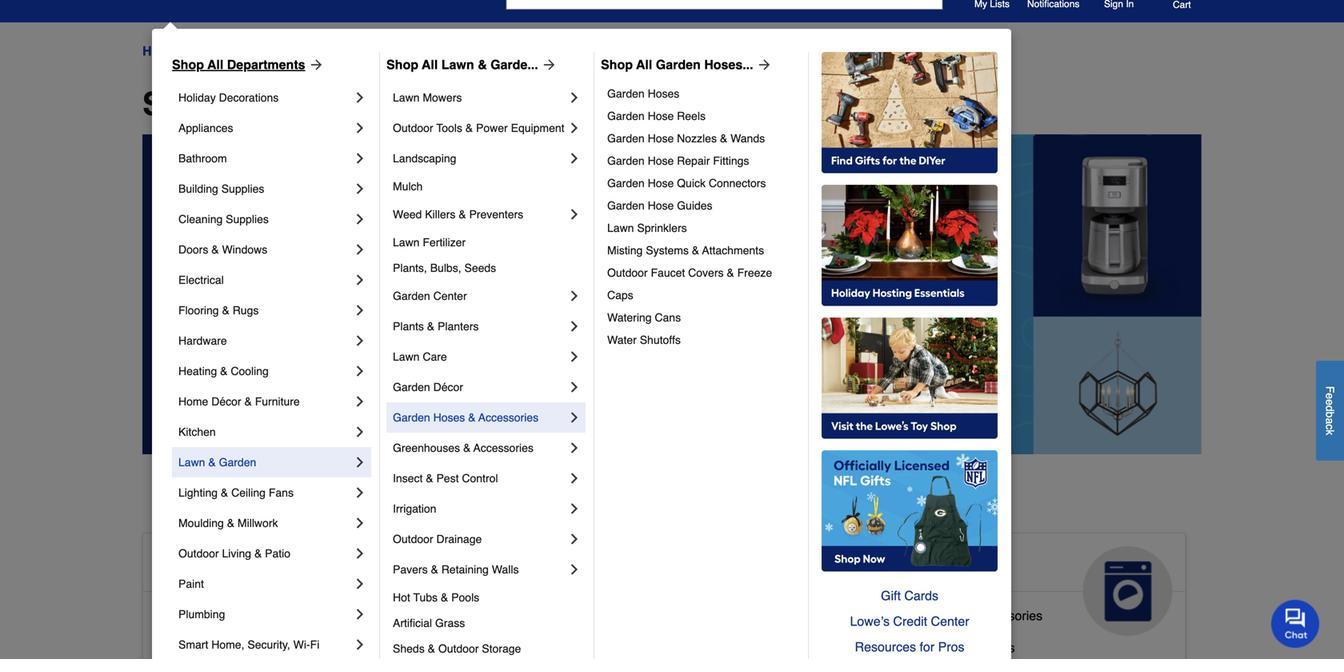 Task type: locate. For each thing, give the bounding box(es) containing it.
& down lawn sprinklers link at top
[[692, 244, 700, 257]]

2 horizontal spatial home
[[279, 553, 342, 579]]

chevron right image for kitchen
[[352, 424, 368, 440]]

outdoor up landscaping
[[393, 122, 433, 134]]

outdoor inside the sheds & outdoor storage link
[[438, 643, 479, 656]]

0 horizontal spatial care
[[423, 351, 447, 363]]

arrow right image
[[305, 57, 325, 73], [538, 57, 558, 73]]

2 horizontal spatial shop
[[601, 57, 633, 72]]

3 shop from the left
[[601, 57, 633, 72]]

2 accessible from the top
[[156, 609, 217, 623]]

0 horizontal spatial appliances
[[178, 122, 233, 134]]

& up 'greenhouses & accessories' link
[[468, 411, 476, 424]]

chevron right image for moulding & millwork
[[352, 515, 368, 531]]

lawn down kitchen on the bottom of the page
[[178, 456, 205, 469]]

chevron right image for outdoor living & patio
[[352, 546, 368, 562]]

livestock supplies link
[[513, 631, 619, 660]]

& left millwork
[[227, 517, 235, 530]]

0 vertical spatial appliances link
[[178, 113, 352, 143]]

all for shop all lawn & garde...
[[422, 57, 438, 72]]

arrow right image up equipment at top left
[[538, 57, 558, 73]]

all up garden hoses
[[636, 57, 653, 72]]

garden hoses & accessories
[[393, 411, 539, 424]]

lawn fertilizer
[[393, 236, 466, 249]]

accessible inside accessible home link
[[156, 553, 273, 579]]

& left cooling
[[220, 365, 228, 378]]

cards
[[905, 589, 939, 604]]

1 horizontal spatial shop
[[387, 57, 419, 72]]

1 vertical spatial home
[[178, 395, 208, 408]]

all for shop all departments
[[231, 86, 271, 122]]

center
[[433, 290, 467, 303], [931, 614, 970, 629]]

1 horizontal spatial center
[[931, 614, 970, 629]]

all inside "link"
[[422, 57, 438, 72]]

& left pet
[[594, 553, 610, 579]]

1 vertical spatial supplies
[[226, 213, 269, 226]]

care inside animal & pet care
[[513, 579, 563, 604]]

lighting
[[178, 487, 218, 499]]

appliances link up the chillers
[[857, 534, 1186, 636]]

2 hose from the top
[[648, 132, 674, 145]]

accessible for accessible bedroom
[[156, 641, 217, 655]]

0 horizontal spatial center
[[433, 290, 467, 303]]

hot
[[393, 592, 410, 604]]

attachments
[[702, 244, 764, 257]]

& right parts
[[963, 609, 971, 623]]

bathroom up smart home, security, wi-fi
[[221, 609, 276, 623]]

doors
[[178, 243, 208, 256]]

lawn inside lawn sprinklers link
[[608, 222, 634, 235]]

gift
[[881, 589, 901, 604]]

livestock supplies
[[513, 634, 619, 649]]

all up the lawn mowers
[[422, 57, 438, 72]]

sheds & outdoor storage
[[393, 643, 521, 656]]

care
[[423, 351, 447, 363], [513, 579, 563, 604]]

e up b
[[1324, 399, 1337, 406]]

lawn inside lawn fertilizer link
[[393, 236, 420, 249]]

hardware link
[[178, 326, 352, 356]]

outdoor for outdoor drainage
[[393, 533, 433, 546]]

accessible inside accessible bedroom link
[[156, 641, 217, 655]]

departments up landscaping
[[280, 86, 476, 122]]

hose for guides
[[648, 199, 674, 212]]

lawn inside lawn care link
[[393, 351, 420, 363]]

bathroom up 'building'
[[178, 152, 227, 165]]

k
[[1324, 430, 1337, 435]]

lawn inside lawn mowers link
[[393, 91, 420, 104]]

pavers
[[393, 563, 428, 576]]

accessible
[[156, 553, 273, 579], [156, 609, 217, 623], [156, 641, 217, 655]]

shop up garden hoses
[[601, 57, 633, 72]]

outdoor for outdoor tools & power equipment
[[393, 122, 433, 134]]

accessible inside accessible bathroom link
[[156, 609, 217, 623]]

greenhouses
[[393, 442, 460, 455]]

lawn inside lawn & garden link
[[178, 456, 205, 469]]

arrow right image for shop all departments
[[305, 57, 325, 73]]

moulding
[[178, 517, 224, 530]]

hose left 'repair'
[[648, 154, 674, 167]]

arrow right image inside the shop all lawn & garde... "link"
[[538, 57, 558, 73]]

0 horizontal spatial décor
[[211, 395, 241, 408]]

0 vertical spatial décor
[[433, 381, 463, 394]]

garden center link
[[393, 281, 567, 311]]

hose up garden hose guides
[[648, 177, 674, 190]]

3 hose from the top
[[648, 154, 674, 167]]

animal & pet care link
[[500, 534, 829, 636]]

chevron right image for irrigation
[[567, 501, 583, 517]]

0 horizontal spatial hoses
[[433, 411, 465, 424]]

& right sheds
[[428, 643, 435, 656]]

garden for garden hose guides
[[608, 199, 645, 212]]

3 accessible from the top
[[156, 641, 217, 655]]

shop for shop all lawn & garde...
[[387, 57, 419, 72]]

& right plants at the left of the page
[[427, 320, 435, 333]]

power
[[476, 122, 508, 134]]

& inside animal & pet care
[[594, 553, 610, 579]]

supplies up 'cleaning supplies'
[[221, 182, 264, 195]]

outdoor down the misting
[[608, 267, 648, 279]]

2 vertical spatial home
[[279, 553, 342, 579]]

chevron right image for hardware
[[352, 333, 368, 349]]

outdoor down irrigation
[[393, 533, 433, 546]]

bathroom inside accessible bathroom link
[[221, 609, 276, 623]]

hose up sprinklers
[[648, 199, 674, 212]]

chevron right image for outdoor tools & power equipment
[[567, 120, 583, 136]]

cleaning supplies link
[[178, 204, 352, 235]]

center down bulbs,
[[433, 290, 467, 303]]

pavers & retaining walls
[[393, 563, 519, 576]]

chevron right image for smart home, security, wi-fi
[[352, 637, 368, 653]]

garden hose guides link
[[608, 195, 797, 217]]

outdoor inside outdoor living & patio link
[[178, 547, 219, 560]]

landscaping link
[[393, 143, 567, 174]]

supplies up windows
[[226, 213, 269, 226]]

sheds
[[393, 643, 425, 656]]

artificial grass link
[[393, 611, 583, 636]]

& left 'furniture'
[[245, 395, 252, 408]]

appliances up the cards
[[869, 553, 989, 579]]

quick
[[677, 177, 706, 190]]

lawn for lawn & garden
[[178, 456, 205, 469]]

accessible home link
[[143, 534, 473, 636]]

garden for garden hose nozzles & wands
[[608, 132, 645, 145]]

chevron right image for landscaping
[[567, 150, 583, 166]]

supplies right livestock
[[570, 634, 619, 649]]

2 arrow right image from the left
[[538, 57, 558, 73]]

1 horizontal spatial arrow right image
[[538, 57, 558, 73]]

parts
[[929, 609, 959, 623]]

shop all departments
[[142, 86, 476, 122]]

1 horizontal spatial hoses
[[648, 87, 680, 100]]

accessories
[[479, 411, 539, 424], [474, 442, 534, 455], [974, 609, 1043, 623]]

outdoor down moulding
[[178, 547, 219, 560]]

1 vertical spatial appliances link
[[857, 534, 1186, 636]]

chevron right image for pavers & retaining walls
[[567, 562, 583, 578]]

& left pest
[[426, 472, 433, 485]]

chevron right image for bathroom
[[352, 150, 368, 166]]

plants & planters
[[393, 320, 479, 333]]

shop inside "link"
[[387, 57, 419, 72]]

lawn down plants at the left of the page
[[393, 351, 420, 363]]

departments for shop
[[227, 57, 305, 72]]

hot tubs & pools link
[[393, 585, 583, 611]]

accessible for accessible bathroom
[[156, 609, 217, 623]]

1 hose from the top
[[648, 110, 674, 122]]

1 vertical spatial care
[[513, 579, 563, 604]]

garden hose quick connectors
[[608, 177, 766, 190]]

lawn up the misting
[[608, 222, 634, 235]]

2 e from the top
[[1324, 399, 1337, 406]]

1 vertical spatial accessories
[[474, 442, 534, 455]]

& left the ceiling
[[221, 487, 228, 499]]

chevron right image
[[567, 90, 583, 106], [352, 120, 368, 136], [567, 120, 583, 136], [352, 150, 368, 166], [567, 288, 583, 304], [352, 303, 368, 319], [567, 319, 583, 335], [567, 349, 583, 365], [352, 363, 368, 379], [567, 379, 583, 395], [352, 394, 368, 410], [567, 410, 583, 426], [567, 440, 583, 456], [352, 485, 368, 501], [567, 501, 583, 517], [567, 531, 583, 547], [352, 546, 368, 562], [567, 562, 583, 578], [352, 607, 368, 623], [352, 637, 368, 653]]

lawn up the mowers at the left
[[442, 57, 474, 72]]

garden décor link
[[393, 372, 567, 403]]

hoses inside "link"
[[433, 411, 465, 424]]

f e e d b a c k button
[[1317, 361, 1345, 461]]

0 vertical spatial home
[[142, 44, 178, 58]]

lawn up plants,
[[393, 236, 420, 249]]

chevron right image for weed killers & preventers
[[567, 207, 583, 223]]

building supplies
[[178, 182, 264, 195]]

1 accessible from the top
[[156, 553, 273, 579]]

lawn for lawn fertilizer
[[393, 236, 420, 249]]

0 vertical spatial accessories
[[479, 411, 539, 424]]

& down garden hoses & accessories
[[463, 442, 471, 455]]

outdoor inside outdoor faucet covers & freeze caps
[[608, 267, 648, 279]]

electrical
[[178, 274, 224, 287]]

appliances down "holiday"
[[178, 122, 233, 134]]

1 horizontal spatial home
[[178, 395, 208, 408]]

caps
[[608, 289, 634, 302]]

departments link
[[192, 42, 265, 61]]

building
[[178, 182, 218, 195]]

décor down heating & cooling
[[211, 395, 241, 408]]

1 vertical spatial bathroom
[[221, 609, 276, 623]]

guides
[[677, 199, 713, 212]]

insect & pest control
[[393, 472, 498, 485]]

hose
[[648, 110, 674, 122], [648, 132, 674, 145], [648, 154, 674, 167], [648, 177, 674, 190], [648, 199, 674, 212]]

fi
[[310, 639, 320, 652]]

1 horizontal spatial appliances link
[[857, 534, 1186, 636]]

weed killers & preventers
[[393, 208, 524, 221]]

appliances link down "decorations"
[[178, 113, 352, 143]]

0 vertical spatial appliances
[[178, 122, 233, 134]]

center up pros
[[931, 614, 970, 629]]

4 hose from the top
[[648, 177, 674, 190]]

heating & cooling link
[[178, 356, 352, 387]]

accessible up smart
[[156, 609, 217, 623]]

& inside "link"
[[478, 57, 487, 72]]

0 vertical spatial accessible
[[156, 553, 273, 579]]

accessories inside appliance parts & accessories link
[[974, 609, 1043, 623]]

cleaning
[[178, 213, 223, 226]]

care down the walls
[[513, 579, 563, 604]]

patio
[[265, 547, 291, 560]]

paint link
[[178, 569, 352, 600]]

garden hoses
[[608, 87, 680, 100]]

accessories up 'greenhouses & accessories' link
[[479, 411, 539, 424]]

moulding & millwork
[[178, 517, 278, 530]]

accessories up the chillers
[[974, 609, 1043, 623]]

0 horizontal spatial shop
[[172, 57, 204, 72]]

lowe's
[[850, 614, 890, 629]]

supplies
[[221, 182, 264, 195], [226, 213, 269, 226], [570, 634, 619, 649]]

accessible down plumbing
[[156, 641, 217, 655]]

all
[[207, 57, 224, 72], [422, 57, 438, 72], [636, 57, 653, 72], [231, 86, 271, 122]]

outdoor for outdoor faucet covers & freeze caps
[[608, 267, 648, 279]]

hoses
[[648, 87, 680, 100], [433, 411, 465, 424]]

shop up "holiday"
[[172, 57, 204, 72]]

arrow right image inside shop all departments link
[[305, 57, 325, 73]]

chevron right image for lawn care
[[567, 349, 583, 365]]

0 vertical spatial bathroom
[[178, 152, 227, 165]]

shop up the lawn mowers
[[387, 57, 419, 72]]

e up d
[[1324, 393, 1337, 399]]

home for home
[[142, 44, 178, 58]]

home for home décor & furniture
[[178, 395, 208, 408]]

décor up garden hoses & accessories
[[433, 381, 463, 394]]

1 shop from the left
[[172, 57, 204, 72]]

arrow right image for shop all lawn & garde...
[[538, 57, 558, 73]]

lawn left the mowers at the left
[[393, 91, 420, 104]]

None search field
[[506, 0, 943, 24]]

1 horizontal spatial décor
[[433, 381, 463, 394]]

1 vertical spatial center
[[931, 614, 970, 629]]

& inside "link"
[[468, 411, 476, 424]]

5 hose from the top
[[648, 199, 674, 212]]

shop for shop all garden hoses...
[[601, 57, 633, 72]]

accessories up control
[[474, 442, 534, 455]]

0 horizontal spatial home
[[142, 44, 178, 58]]

ceiling
[[231, 487, 266, 499]]

flooring & rugs
[[178, 304, 259, 317]]

pools
[[452, 592, 480, 604]]

hose down garden hose reels at the top of page
[[648, 132, 674, 145]]

cleaning supplies
[[178, 213, 269, 226]]

departments up holiday decorations link
[[227, 57, 305, 72]]

plants & planters link
[[393, 311, 567, 342]]

1 vertical spatial hoses
[[433, 411, 465, 424]]

animal
[[513, 553, 587, 579]]

chevron right image for home décor & furniture
[[352, 394, 368, 410]]

holiday decorations link
[[178, 82, 352, 113]]

officially licensed n f l gifts. shop now. image
[[822, 451, 998, 572]]

chevron right image for garden hoses & accessories
[[567, 410, 583, 426]]

all up holiday decorations at top
[[207, 57, 224, 72]]

1 arrow right image from the left
[[305, 57, 325, 73]]

watering cans link
[[608, 307, 797, 329]]

water
[[608, 334, 637, 347]]

hose down garden hoses
[[648, 110, 674, 122]]

accessories for garden hoses & accessories
[[479, 411, 539, 424]]

0 vertical spatial supplies
[[221, 182, 264, 195]]

hardware
[[178, 335, 227, 347]]

all for shop all garden hoses...
[[636, 57, 653, 72]]

1 vertical spatial décor
[[211, 395, 241, 408]]

hoses up greenhouses & accessories
[[433, 411, 465, 424]]

chevron right image for garden décor
[[567, 379, 583, 395]]

seeds
[[465, 262, 496, 275]]

fittings
[[713, 154, 750, 167]]

0 horizontal spatial arrow right image
[[305, 57, 325, 73]]

& up the fittings
[[720, 132, 728, 145]]

2 vertical spatial accessible
[[156, 641, 217, 655]]

lawn sprinklers
[[608, 222, 687, 235]]

care down plants & planters
[[423, 351, 447, 363]]

outdoor down grass
[[438, 643, 479, 656]]

accessories inside garden hoses & accessories "link"
[[479, 411, 539, 424]]

0 vertical spatial hoses
[[648, 87, 680, 100]]

garden hose reels
[[608, 110, 706, 122]]

outdoor inside outdoor drainage link
[[393, 533, 433, 546]]

garden inside "link"
[[393, 411, 430, 424]]

2 shop from the left
[[387, 57, 419, 72]]

0 vertical spatial care
[[423, 351, 447, 363]]

arrow right image up shop all departments
[[305, 57, 325, 73]]

1 vertical spatial accessible
[[156, 609, 217, 623]]

killers
[[425, 208, 456, 221]]

1 vertical spatial appliances
[[869, 553, 989, 579]]

0 horizontal spatial appliances link
[[178, 113, 352, 143]]

Search Query text field
[[507, 0, 870, 9]]

& down attachments
[[727, 267, 735, 279]]

& left garde...
[[478, 57, 487, 72]]

all down shop all departments link
[[231, 86, 271, 122]]

chevron right image for appliances
[[352, 120, 368, 136]]

shop all departments
[[172, 57, 305, 72]]

hoses up garden hose reels at the top of page
[[648, 87, 680, 100]]

plumbing link
[[178, 600, 352, 630]]

décor for departments
[[211, 395, 241, 408]]

2 vertical spatial supplies
[[570, 634, 619, 649]]

& right pavers
[[431, 563, 438, 576]]

garden hose reels link
[[608, 105, 797, 127]]

chevron right image for cleaning supplies
[[352, 211, 368, 227]]

home
[[142, 44, 178, 58], [178, 395, 208, 408], [279, 553, 342, 579]]

outdoor inside outdoor tools & power equipment link
[[393, 122, 433, 134]]

2 vertical spatial accessories
[[974, 609, 1043, 623]]

accessible down moulding
[[156, 553, 273, 579]]

misting
[[608, 244, 643, 257]]

chevron right image
[[352, 90, 368, 106], [567, 150, 583, 166], [352, 181, 368, 197], [567, 207, 583, 223], [352, 211, 368, 227], [352, 242, 368, 258], [352, 272, 368, 288], [352, 333, 368, 349], [352, 424, 368, 440], [352, 455, 368, 471], [567, 471, 583, 487], [352, 515, 368, 531], [352, 576, 368, 592]]

accessible bedroom
[[156, 641, 273, 655]]

lawn for lawn care
[[393, 351, 420, 363]]

chat invite button image
[[1272, 600, 1321, 648]]

garden hose nozzles & wands link
[[608, 127, 797, 150]]

outdoor tools & power equipment
[[393, 122, 565, 134]]

1 horizontal spatial care
[[513, 579, 563, 604]]



Task type: vqa. For each thing, say whether or not it's contained in the screenshot.
ADD TO CART
no



Task type: describe. For each thing, give the bounding box(es) containing it.
chevron right image for lawn mowers
[[567, 90, 583, 106]]

garden hoses & accessories link
[[393, 403, 567, 433]]

watering cans
[[608, 311, 681, 324]]

garden hose repair fittings link
[[608, 150, 797, 172]]

greenhouses & accessories
[[393, 442, 534, 455]]

outdoor faucet covers & freeze caps
[[608, 267, 776, 302]]

security,
[[248, 639, 290, 652]]

hoses for garden hoses
[[648, 87, 680, 100]]

resources
[[855, 640, 916, 655]]

shop all lawn & garde... link
[[387, 55, 558, 74]]

mulch link
[[393, 174, 583, 199]]

accessories inside 'greenhouses & accessories' link
[[474, 442, 534, 455]]

mulch
[[393, 180, 423, 193]]

hoses...
[[705, 57, 754, 72]]

plumbing
[[178, 608, 225, 621]]

lawn for lawn mowers
[[393, 91, 420, 104]]

accessible bathroom link
[[156, 605, 276, 637]]

greenhouses & accessories link
[[393, 433, 567, 463]]

hoses for garden hoses & accessories
[[433, 411, 465, 424]]

beverage
[[869, 641, 924, 655]]

hose for repair
[[648, 154, 674, 167]]

& left patio at the left bottom of the page
[[254, 547, 262, 560]]

artificial grass
[[393, 617, 465, 630]]

bulbs,
[[430, 262, 462, 275]]

chevron right image for lighting & ceiling fans
[[352, 485, 368, 501]]

animal & pet care image
[[727, 547, 817, 636]]

chevron right image for insect & pest control
[[567, 471, 583, 487]]

lawn care link
[[393, 342, 567, 372]]

home link
[[142, 42, 178, 61]]

artificial
[[393, 617, 432, 630]]

heating
[[178, 365, 217, 378]]

supplies for building supplies
[[221, 182, 264, 195]]

accessible bedroom link
[[156, 637, 273, 660]]

shutoffs
[[640, 334, 681, 347]]

insect & pest control link
[[393, 463, 567, 494]]

hose for quick
[[648, 177, 674, 190]]

departments for shop
[[280, 86, 476, 122]]

chevron right image for building supplies
[[352, 181, 368, 197]]

& right tubs
[[441, 592, 448, 604]]

& inside outdoor faucet covers & freeze caps
[[727, 267, 735, 279]]

lawn care
[[393, 351, 447, 363]]

chevron right image for plumbing
[[352, 607, 368, 623]]

shop all lawn & garde...
[[387, 57, 538, 72]]

garden décor
[[393, 381, 463, 394]]

appliances image
[[1084, 547, 1173, 636]]

chevron right image for flooring & rugs
[[352, 303, 368, 319]]

outdoor living & patio
[[178, 547, 291, 560]]

misting systems & attachments
[[608, 244, 764, 257]]

enjoy savings year-round. no matter what you're shopping for, find what you need at a great price. image
[[142, 134, 1202, 455]]

garden for garden hose repair fittings
[[608, 154, 645, 167]]

garden for garden hose quick connectors
[[608, 177, 645, 190]]

1 horizontal spatial appliances
[[869, 553, 989, 579]]

appliance
[[869, 609, 926, 623]]

departments up holiday decorations at top
[[192, 44, 265, 58]]

pet
[[616, 553, 651, 579]]

& left pros
[[928, 641, 936, 655]]

building supplies link
[[178, 174, 352, 204]]

0 vertical spatial center
[[433, 290, 467, 303]]

accessible home image
[[370, 547, 460, 636]]

garden hose nozzles & wands
[[608, 132, 765, 145]]

chevron right image for paint
[[352, 576, 368, 592]]

a
[[1324, 418, 1337, 424]]

beverage & wine chillers link
[[869, 637, 1015, 660]]

garden for garden hoses
[[608, 87, 645, 100]]

b
[[1324, 412, 1337, 418]]

flooring & rugs link
[[178, 295, 352, 326]]

1 e from the top
[[1324, 393, 1337, 399]]

lawn & garden
[[178, 456, 256, 469]]

& right tools
[[466, 122, 473, 134]]

resources for pros
[[855, 640, 965, 655]]

appliance parts & accessories link
[[869, 605, 1043, 637]]

storage
[[482, 643, 521, 656]]

chevron right image for plants & planters
[[567, 319, 583, 335]]

hot tubs & pools
[[393, 592, 480, 604]]

chevron right image for outdoor drainage
[[567, 531, 583, 547]]

shop
[[142, 86, 223, 122]]

water shutoffs
[[608, 334, 681, 347]]

accessible home
[[156, 553, 342, 579]]

reels
[[677, 110, 706, 122]]

pavers & retaining walls link
[[393, 555, 567, 585]]

accessible bathroom
[[156, 609, 276, 623]]

garden for garden hose reels
[[608, 110, 645, 122]]

lawn inside the shop all lawn & garde... "link"
[[442, 57, 474, 72]]

walls
[[492, 563, 519, 576]]

credit
[[894, 614, 928, 629]]

arrow right image
[[754, 57, 773, 73]]

connectors
[[709, 177, 766, 190]]

holiday decorations
[[178, 91, 279, 104]]

chevron right image for holiday decorations
[[352, 90, 368, 106]]

& right the killers
[[459, 208, 466, 221]]

accessories for appliance parts & accessories
[[974, 609, 1043, 623]]

supplies for livestock supplies
[[570, 634, 619, 649]]

garden for garden center
[[393, 290, 430, 303]]

d
[[1324, 406, 1337, 412]]

holiday hosting essentials. image
[[822, 185, 998, 307]]

accessible for accessible home
[[156, 553, 273, 579]]

doors & windows
[[178, 243, 268, 256]]

garden for garden hoses & accessories
[[393, 411, 430, 424]]

moulding & millwork link
[[178, 508, 352, 539]]

find gifts for the diyer. image
[[822, 52, 998, 174]]

lawn mowers link
[[393, 82, 567, 113]]

c
[[1324, 424, 1337, 430]]

resources for pros link
[[822, 635, 998, 660]]

lawn & garden link
[[178, 447, 352, 478]]

bathroom inside bathroom "link"
[[178, 152, 227, 165]]

outdoor for outdoor living & patio
[[178, 547, 219, 560]]

outdoor drainage
[[393, 533, 482, 546]]

hose for nozzles
[[648, 132, 674, 145]]

f
[[1324, 386, 1337, 393]]

lawn for lawn sprinklers
[[608, 222, 634, 235]]

smart
[[178, 639, 208, 652]]

windows
[[222, 243, 268, 256]]

all for shop all departments
[[207, 57, 224, 72]]

smart home, security, wi-fi link
[[178, 630, 352, 660]]

shop for shop all departments
[[172, 57, 204, 72]]

wands
[[731, 132, 765, 145]]

décor for lawn
[[433, 381, 463, 394]]

chevron right image for doors & windows
[[352, 242, 368, 258]]

hose for reels
[[648, 110, 674, 122]]

landscaping
[[393, 152, 457, 165]]

chevron right image for garden center
[[567, 288, 583, 304]]

lawn mowers
[[393, 91, 462, 104]]

smart home, security, wi-fi
[[178, 639, 320, 652]]

misting systems & attachments link
[[608, 239, 797, 262]]

fans
[[269, 487, 294, 499]]

chevron right image for lawn & garden
[[352, 455, 368, 471]]

& up the lighting at left bottom
[[208, 456, 216, 469]]

rugs
[[233, 304, 259, 317]]

chevron right image for greenhouses & accessories
[[567, 440, 583, 456]]

systems
[[646, 244, 689, 257]]

garden for garden décor
[[393, 381, 430, 394]]

water shutoffs link
[[608, 329, 797, 351]]

& left rugs
[[222, 304, 230, 317]]

lawn fertilizer link
[[393, 230, 583, 255]]

chevron right image for electrical
[[352, 272, 368, 288]]

& right doors
[[211, 243, 219, 256]]

kitchen link
[[178, 417, 352, 447]]

lowe's credit center link
[[822, 609, 998, 635]]

chevron right image for heating & cooling
[[352, 363, 368, 379]]

supplies for cleaning supplies
[[226, 213, 269, 226]]

cooling
[[231, 365, 269, 378]]

visit the lowe's toy shop. image
[[822, 318, 998, 439]]



